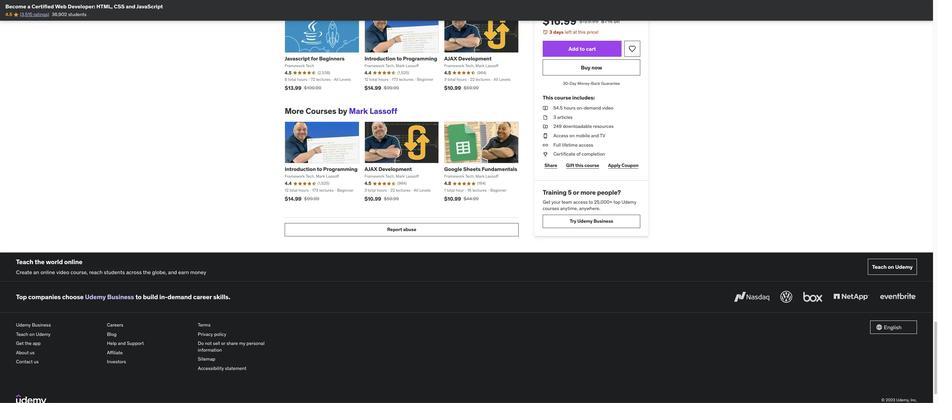 Task type: vqa. For each thing, say whether or not it's contained in the screenshot.
©
yes



Task type: locate. For each thing, give the bounding box(es) containing it.
box image
[[802, 290, 825, 305]]

22 lectures for 964 reviews element to the top
[[470, 77, 491, 82]]

0 vertical spatial 173
[[392, 77, 398, 82]]

this right at
[[578, 29, 586, 35]]

1 vertical spatial 964 reviews element
[[398, 181, 407, 187]]

3 total hours for 964 reviews element to the top
[[445, 77, 467, 82]]

0 vertical spatial programming
[[403, 55, 438, 62]]

levels
[[340, 77, 351, 82], [499, 77, 511, 82], [420, 188, 431, 193]]

my
[[239, 341, 246, 347]]

0 vertical spatial 12
[[365, 77, 369, 82]]

demand
[[584, 105, 601, 111], [168, 293, 192, 301]]

$14.99 for the bottom introduction to programming link 1525 reviews element
[[285, 196, 302, 202]]

the left 'globe,'
[[143, 269, 151, 276]]

$99.99 for top introduction to programming link's 1525 reviews element
[[384, 85, 399, 91]]

0 horizontal spatial $99.99
[[304, 196, 320, 202]]

us right about
[[30, 350, 35, 356]]

teach inside teach the world online create an online video course, reach students across the globe, and earn money
[[16, 258, 33, 266]]

tech, for top introduction to programming link
[[386, 63, 395, 68]]

4 xsmall image from the top
[[543, 142, 548, 149]]

0 vertical spatial 3 total hours
[[445, 77, 467, 82]]

course inside 'link'
[[585, 163, 600, 169]]

and right the help
[[118, 341, 126, 347]]

1 vertical spatial ajax
[[365, 166, 378, 173]]

video
[[603, 105, 614, 111], [56, 269, 69, 276]]

buy
[[581, 64, 591, 71]]

video down world
[[56, 269, 69, 276]]

4.5
[[5, 12, 12, 18], [285, 70, 292, 76], [445, 70, 451, 76], [365, 181, 371, 187]]

xsmall image
[[543, 114, 548, 121]]

lassoff inside google sheets fundamentals framework tech, mark lassoff
[[486, 174, 499, 179]]

22 for 964 reviews element to the bottom
[[391, 188, 395, 193]]

all for 964 reviews element to the bottom
[[414, 188, 419, 193]]

0 horizontal spatial business
[[32, 322, 51, 328]]

introduction to programming link
[[365, 55, 438, 62], [285, 166, 358, 173]]

tech, inside google sheets fundamentals framework tech, mark lassoff
[[465, 174, 475, 179]]

0 vertical spatial introduction to programming framework tech, mark lassoff
[[365, 55, 438, 68]]

this
[[543, 94, 553, 101]]

lectures for 2538 reviews element
[[316, 77, 331, 82]]

1 vertical spatial on
[[888, 264, 895, 270]]

1 horizontal spatial development
[[459, 55, 492, 62]]

udemy up eventbrite image
[[896, 264, 913, 270]]

964 reviews element
[[477, 70, 487, 76], [398, 181, 407, 187]]

by
[[338, 106, 347, 116]]

fundamentals
[[482, 166, 518, 173]]

2 horizontal spatial beginner
[[491, 188, 507, 193]]

access down mobile
[[579, 142, 594, 148]]

1 horizontal spatial 12 total hours
[[365, 77, 389, 82]]

0 horizontal spatial 12 total hours
[[285, 188, 309, 193]]

now
[[592, 64, 603, 71]]

teach on udemy link up eventbrite image
[[868, 259, 918, 275]]

0 horizontal spatial $14.99
[[285, 196, 302, 202]]

business inside udemy business teach on udemy get the app about us contact us
[[32, 322, 51, 328]]

lassoff
[[406, 63, 419, 68], [486, 63, 499, 68], [370, 106, 398, 116], [326, 174, 339, 179], [406, 174, 419, 179], [486, 174, 499, 179]]

on-
[[577, 105, 584, 111]]

earn
[[178, 269, 189, 276]]

courses
[[543, 206, 560, 212]]

course down the completion
[[585, 163, 600, 169]]

choose
[[62, 293, 84, 301]]

globe,
[[152, 269, 167, 276]]

get up courses
[[543, 199, 551, 205]]

2 vertical spatial on
[[29, 332, 35, 338]]

students down developer:
[[68, 12, 87, 18]]

training 5 or more people? get your team access to 25,000+ top udemy courses anytime, anywhere.
[[543, 189, 637, 212]]

investors
[[107, 359, 126, 365]]

on
[[570, 133, 575, 139], [888, 264, 895, 270], [29, 332, 35, 338]]

xsmall image for 249
[[543, 124, 548, 130]]

1 horizontal spatial 22
[[470, 77, 475, 82]]

us right contact
[[34, 359, 39, 365]]

1 vertical spatial 173
[[312, 188, 318, 193]]

hours
[[297, 77, 307, 82], [379, 77, 389, 82], [457, 77, 467, 82], [564, 105, 576, 111], [299, 188, 309, 193], [377, 188, 387, 193]]

1 vertical spatial online
[[41, 269, 55, 276]]

4.5 for 'javascript for beginners' link
[[285, 70, 292, 76]]

the left app
[[25, 341, 32, 347]]

certified
[[32, 3, 54, 10]]

all for 964 reviews element to the top
[[494, 77, 498, 82]]

1 vertical spatial (1,525)
[[318, 181, 330, 186]]

get inside training 5 or more people? get your team access to 25,000+ top udemy courses anytime, anywhere.
[[543, 199, 551, 205]]

3
[[550, 29, 553, 35], [445, 77, 447, 82], [554, 114, 557, 120], [365, 188, 367, 193]]

0 horizontal spatial ajax development framework tech, mark lassoff
[[365, 166, 419, 179]]

0 horizontal spatial $59.99
[[384, 196, 399, 202]]

1 horizontal spatial business
[[107, 293, 134, 301]]

$10.99 $59.99
[[445, 85, 479, 91], [365, 196, 399, 202]]

teach
[[16, 258, 33, 266], [873, 264, 887, 270], [16, 332, 28, 338]]

programming
[[403, 55, 438, 62], [323, 166, 358, 173]]

xsmall image up share
[[543, 151, 548, 158]]

xsmall image for full
[[543, 142, 548, 149]]

0 vertical spatial 12 total hours
[[365, 77, 389, 82]]

0 vertical spatial 22
[[470, 77, 475, 82]]

total for google sheets fundamentals link
[[447, 188, 455, 193]]

4.5 for ajax development link corresponding to 964 reviews element to the top
[[445, 70, 451, 76]]

and right css
[[126, 3, 136, 10]]

0 horizontal spatial 22
[[391, 188, 395, 193]]

access up anywhere.
[[574, 199, 588, 205]]

online up course,
[[64, 258, 82, 266]]

get inside udemy business teach on udemy get the app about us contact us
[[16, 341, 24, 347]]

2 horizontal spatial all
[[494, 77, 498, 82]]

xsmall image left full
[[543, 142, 548, 149]]

certificate
[[554, 151, 576, 157]]

1 horizontal spatial ajax
[[445, 55, 457, 62]]

cart
[[586, 45, 596, 52]]

1 horizontal spatial 964 reviews element
[[477, 70, 487, 76]]

create
[[16, 269, 32, 276]]

ajax development framework tech, mark lassoff for 964 reviews element to the bottom
[[365, 166, 419, 179]]

$109.99
[[304, 85, 321, 91]]

0 horizontal spatial (964)
[[398, 181, 407, 186]]

$14.99
[[365, 85, 381, 91], [285, 196, 302, 202]]

udemy business link up get the app link
[[16, 321, 102, 330]]

mark
[[396, 63, 405, 68], [476, 63, 485, 68], [349, 106, 368, 116], [316, 174, 325, 179], [396, 174, 405, 179], [476, 174, 485, 179]]

nasdaq image
[[733, 290, 772, 305]]

$14.99 for top introduction to programming link's 1525 reviews element
[[365, 85, 381, 91]]

1 horizontal spatial all levels
[[414, 188, 431, 193]]

1 horizontal spatial students
[[104, 269, 125, 276]]

2 horizontal spatial on
[[888, 264, 895, 270]]

lectures for 964 reviews element to the top
[[476, 77, 491, 82]]

lectures for 964 reviews element to the bottom
[[396, 188, 411, 193]]

0 vertical spatial ajax
[[445, 55, 457, 62]]

total for top introduction to programming link
[[370, 77, 378, 82]]

1 xsmall image from the top
[[543, 105, 548, 112]]

tech,
[[386, 63, 395, 68], [465, 63, 475, 68], [306, 174, 315, 179], [386, 174, 395, 179], [465, 174, 475, 179]]

wishlist image
[[629, 45, 637, 53]]

2 horizontal spatial the
[[143, 269, 151, 276]]

0 horizontal spatial 4.4
[[285, 181, 292, 187]]

1 horizontal spatial introduction to programming link
[[365, 55, 438, 62]]

on for teach
[[888, 264, 895, 270]]

3 total hours
[[445, 77, 467, 82], [365, 188, 387, 193]]

0 horizontal spatial $10.99 $59.99
[[365, 196, 399, 202]]

ajax for ajax development link corresponding to 964 reviews element to the top
[[445, 55, 457, 62]]

1 vertical spatial course
[[585, 163, 600, 169]]

1 horizontal spatial get
[[543, 199, 551, 205]]

tech
[[306, 63, 314, 68]]

1 horizontal spatial 4.4
[[365, 70, 372, 76]]

or right 5
[[573, 189, 579, 197]]

1 vertical spatial $99.99
[[304, 196, 320, 202]]

udemy right top
[[622, 199, 637, 205]]

1 vertical spatial $10.99 $59.99
[[365, 196, 399, 202]]

coupon
[[622, 163, 639, 169]]

xsmall image for access
[[543, 133, 548, 139]]

days
[[554, 29, 564, 35]]

1 vertical spatial ajax development link
[[365, 166, 412, 173]]

0 horizontal spatial 3 total hours
[[365, 188, 387, 193]]

1525 reviews element
[[398, 70, 409, 76], [318, 181, 330, 187]]

(964) for 964 reviews element to the bottom
[[398, 181, 407, 186]]

ajax development link for 964 reviews element to the bottom
[[365, 166, 412, 173]]

personal
[[247, 341, 265, 347]]

1 vertical spatial this
[[576, 163, 584, 169]]

on up eventbrite image
[[888, 264, 895, 270]]

try
[[570, 219, 577, 225]]

demand left career
[[168, 293, 192, 301]]

xsmall image down xsmall icon
[[543, 124, 548, 130]]

0 horizontal spatial development
[[379, 166, 412, 173]]

3 xsmall image from the top
[[543, 133, 548, 139]]

business
[[594, 219, 614, 225], [107, 293, 134, 301], [32, 322, 51, 328]]

total for 'javascript for beginners' link
[[288, 77, 296, 82]]

students right 'reach'
[[104, 269, 125, 276]]

demand down includes:
[[584, 105, 601, 111]]

0 vertical spatial or
[[573, 189, 579, 197]]

get for udemy
[[16, 341, 24, 347]]

udemy right choose at bottom
[[85, 293, 106, 301]]

1 horizontal spatial ajax development framework tech, mark lassoff
[[445, 55, 499, 68]]

12 total hours for the bottom introduction to programming link 1525 reviews element
[[285, 188, 309, 193]]

1 horizontal spatial $59.99
[[464, 85, 479, 91]]

video up the resources
[[603, 105, 614, 111]]

teach the world online create an online video course, reach students across the globe, and earn money
[[16, 258, 206, 276]]

day
[[570, 81, 577, 86]]

career
[[193, 293, 212, 301]]

sell
[[213, 341, 220, 347]]

1 horizontal spatial 22 lectures
[[470, 77, 491, 82]]

0 horizontal spatial ajax
[[365, 166, 378, 173]]

4.4
[[365, 70, 372, 76], [285, 181, 292, 187]]

2 vertical spatial business
[[32, 322, 51, 328]]

173 for the bottom introduction to programming link
[[312, 188, 318, 193]]

mark inside google sheets fundamentals framework tech, mark lassoff
[[476, 174, 485, 179]]

1 horizontal spatial introduction
[[365, 55, 396, 62]]

policy
[[214, 332, 226, 338]]

sitemap link
[[198, 355, 284, 365]]

and left earn
[[168, 269, 177, 276]]

2 horizontal spatial business
[[594, 219, 614, 225]]

1 horizontal spatial demand
[[584, 105, 601, 111]]

teach on udemy link up about us link
[[16, 330, 102, 339]]

1 vertical spatial development
[[379, 166, 412, 173]]

this
[[578, 29, 586, 35], [576, 163, 584, 169]]

business down anywhere.
[[594, 219, 614, 225]]

xsmall image
[[543, 105, 548, 112], [543, 124, 548, 130], [543, 133, 548, 139], [543, 142, 548, 149], [543, 151, 548, 158]]

0 vertical spatial 22 lectures
[[470, 77, 491, 82]]

0 horizontal spatial 173
[[312, 188, 318, 193]]

the up an
[[35, 258, 45, 266]]

xsmall image for 54.5
[[543, 105, 548, 112]]

1 horizontal spatial 1525 reviews element
[[398, 70, 409, 76]]

1 vertical spatial 3 total hours
[[365, 188, 387, 193]]

access inside training 5 or more people? get your team access to 25,000+ top udemy courses anytime, anywhere.
[[574, 199, 588, 205]]

1 vertical spatial teach on udemy link
[[16, 330, 102, 339]]

1 vertical spatial business
[[107, 293, 134, 301]]

teach on udemy link
[[868, 259, 918, 275], [16, 330, 102, 339]]

accessibility statement link
[[198, 365, 284, 374]]

0 horizontal spatial course
[[555, 94, 572, 101]]

this right gift
[[576, 163, 584, 169]]

1 vertical spatial or
[[221, 341, 225, 347]]

affiliate link
[[107, 349, 193, 358]]

and left tv
[[592, 133, 599, 139]]

1 horizontal spatial 3 total hours
[[445, 77, 467, 82]]

249
[[554, 124, 562, 130]]

development for 964 reviews element to the top
[[459, 55, 492, 62]]

online right an
[[41, 269, 55, 276]]

google
[[445, 166, 462, 173]]

54.5
[[554, 105, 563, 111]]

0 vertical spatial $59.99
[[464, 85, 479, 91]]

3 days left at this price!
[[550, 29, 599, 35]]

0 horizontal spatial or
[[221, 341, 225, 347]]

0 vertical spatial $14.99
[[365, 85, 381, 91]]

xsmall image for certificate
[[543, 151, 548, 158]]

apply
[[608, 163, 621, 169]]

udemy inside training 5 or more people? get your team access to 25,000+ top udemy courses anytime, anywhere.
[[622, 199, 637, 205]]

udemy up about
[[16, 322, 31, 328]]

beginner
[[417, 77, 434, 82], [337, 188, 354, 193], [491, 188, 507, 193]]

1 horizontal spatial $14.99 $99.99
[[365, 85, 399, 91]]

4.8
[[445, 181, 451, 187]]

1 horizontal spatial $99.99
[[384, 85, 399, 91]]

all for 2538 reviews element
[[334, 77, 339, 82]]

5 xsmall image from the top
[[543, 151, 548, 158]]

xsmall image left the access at the top of the page
[[543, 133, 548, 139]]

1 horizontal spatial $14.99
[[365, 85, 381, 91]]

$10.99 $59.99 for 964 reviews element to the top
[[445, 85, 479, 91]]

25,000+
[[595, 199, 613, 205]]

1 vertical spatial $14.99
[[285, 196, 302, 202]]

on up app
[[29, 332, 35, 338]]

udemy business link down 'reach'
[[85, 293, 134, 301]]

$10.99
[[445, 85, 461, 91], [365, 196, 381, 202], [445, 196, 461, 202]]

framework inside javascript for beginners framework tech
[[285, 63, 305, 68]]

0 horizontal spatial programming
[[323, 166, 358, 173]]

lectures for the bottom introduction to programming link 1525 reviews element
[[319, 188, 334, 193]]

0 horizontal spatial ajax development link
[[365, 166, 412, 173]]

business up app
[[32, 322, 51, 328]]

get up about
[[16, 341, 24, 347]]

0 vertical spatial ajax development link
[[445, 55, 492, 62]]

tech, for google sheets fundamentals link
[[465, 174, 475, 179]]

about us link
[[16, 349, 102, 358]]

business down across
[[107, 293, 134, 301]]

includes:
[[573, 94, 595, 101]]

gift
[[566, 163, 575, 169]]

1525 reviews element for top introduction to programming link
[[398, 70, 409, 76]]

lectures
[[316, 77, 331, 82], [399, 77, 414, 82], [476, 77, 491, 82], [319, 188, 334, 193], [396, 188, 411, 193], [473, 188, 487, 193]]

become a certified web developer: html, css and javascript
[[5, 3, 163, 10]]

build
[[143, 293, 158, 301]]

or right sell
[[221, 341, 225, 347]]

and inside careers blog help and support affiliate investors
[[118, 341, 126, 347]]

total for the bottom introduction to programming link
[[290, 188, 298, 193]]

of
[[577, 151, 581, 157]]

1 vertical spatial 12
[[285, 188, 289, 193]]

to inside training 5 or more people? get your team access to 25,000+ top udemy courses anytime, anywhere.
[[589, 199, 593, 205]]

report abuse button
[[285, 223, 519, 237]]

beginner for the bottom introduction to programming link
[[337, 188, 354, 193]]

to inside button
[[580, 45, 585, 52]]

0 vertical spatial access
[[579, 142, 594, 148]]

1 vertical spatial 22 lectures
[[391, 188, 411, 193]]

0 horizontal spatial get
[[16, 341, 24, 347]]

0 vertical spatial $10.99 $59.99
[[445, 85, 479, 91]]

on up full lifetime access
[[570, 133, 575, 139]]

2 xsmall image from the top
[[543, 124, 548, 130]]

course up 54.5
[[555, 94, 572, 101]]

xsmall image up xsmall icon
[[543, 105, 548, 112]]

volkswagen image
[[780, 290, 794, 305]]

your
[[552, 199, 561, 205]]

0 vertical spatial 4.4
[[365, 70, 372, 76]]

beginner for top introduction to programming link
[[417, 77, 434, 82]]

1 vertical spatial 1525 reviews element
[[318, 181, 330, 187]]

students
[[68, 12, 87, 18], [104, 269, 125, 276]]

eventbrite image
[[879, 290, 918, 305]]

©
[[882, 398, 885, 403]]

1 horizontal spatial ajax development link
[[445, 55, 492, 62]]

help
[[107, 341, 117, 347]]

0 horizontal spatial beginner
[[337, 188, 354, 193]]

3 total hours for 964 reviews element to the bottom
[[365, 188, 387, 193]]



Task type: describe. For each thing, give the bounding box(es) containing it.
4.4 for the bottom introduction to programming link
[[285, 181, 292, 187]]

1 vertical spatial the
[[143, 269, 151, 276]]

$10.99 for programming
[[445, 85, 461, 91]]

udemy,
[[897, 398, 910, 403]]

do
[[198, 341, 204, 347]]

ajax development link for 964 reviews element to the top
[[445, 55, 492, 62]]

0 vertical spatial business
[[594, 219, 614, 225]]

udemy right "try"
[[578, 219, 593, 225]]

buy now
[[581, 64, 603, 71]]

(2,538)
[[318, 70, 330, 75]]

share
[[227, 341, 238, 347]]

full lifetime access
[[554, 142, 594, 148]]

not
[[205, 341, 212, 347]]

apply coupon
[[608, 163, 639, 169]]

alarm image
[[543, 29, 548, 35]]

students inside teach the world online create an online video course, reach students across the globe, and earn money
[[104, 269, 125, 276]]

1 horizontal spatial introduction to programming framework tech, mark lassoff
[[365, 55, 438, 68]]

0 horizontal spatial demand
[[168, 293, 192, 301]]

0 horizontal spatial 173 lectures
[[312, 188, 334, 193]]

access on mobile and tv
[[554, 133, 606, 139]]

(3,515 ratings)
[[20, 12, 49, 18]]

1 vertical spatial us
[[34, 359, 39, 365]]

0 vertical spatial (1,525)
[[398, 70, 409, 75]]

0 horizontal spatial (1,525)
[[318, 181, 330, 186]]

help and support link
[[107, 339, 193, 349]]

careers link
[[107, 321, 193, 330]]

add
[[569, 45, 579, 52]]

1 horizontal spatial 12
[[365, 77, 369, 82]]

across
[[126, 269, 142, 276]]

about
[[16, 350, 29, 356]]

careers
[[107, 322, 123, 328]]

0 vertical spatial 964 reviews element
[[477, 70, 487, 76]]

gift this course link
[[565, 159, 601, 172]]

framework inside google sheets fundamentals framework tech, mark lassoff
[[445, 174, 465, 179]]

hour
[[456, 188, 464, 193]]

(964) for 964 reviews element to the top
[[477, 70, 487, 75]]

money
[[190, 269, 206, 276]]

more
[[285, 106, 304, 116]]

the inside udemy business teach on udemy get the app about us contact us
[[25, 341, 32, 347]]

teach for the
[[16, 258, 33, 266]]

0 horizontal spatial $14.99 $99.99
[[285, 196, 320, 202]]

ratings)
[[33, 12, 49, 18]]

information
[[198, 347, 222, 353]]

development for 964 reviews element to the bottom
[[379, 166, 412, 173]]

© 2023 udemy, inc.
[[882, 398, 918, 403]]

all levels for 964 reviews element to the bottom
[[414, 188, 431, 193]]

on inside udemy business teach on udemy get the app about us contact us
[[29, 332, 35, 338]]

lectures for top introduction to programming link's 1525 reviews element
[[399, 77, 414, 82]]

8 total hours
[[285, 77, 307, 82]]

$10.99 $44.99
[[445, 196, 479, 202]]

teach inside udemy business teach on udemy get the app about us contact us
[[16, 332, 28, 338]]

total for ajax development link corresponding to 964 reviews element to the top
[[448, 77, 456, 82]]

top
[[614, 199, 621, 205]]

$44.99
[[464, 196, 479, 202]]

1 vertical spatial $59.99
[[384, 196, 399, 202]]

1525 reviews element for the bottom introduction to programming link
[[318, 181, 330, 187]]

full
[[554, 142, 561, 148]]

javascript
[[137, 3, 163, 10]]

contact
[[16, 359, 33, 365]]

4.4 for top introduction to programming link
[[365, 70, 372, 76]]

on for access
[[570, 133, 575, 139]]

netapp image
[[833, 290, 871, 305]]

skills.
[[213, 293, 230, 301]]

1
[[445, 188, 446, 193]]

share button
[[543, 159, 559, 172]]

this inside 'link'
[[576, 163, 584, 169]]

1 horizontal spatial programming
[[403, 55, 438, 62]]

do not sell or share my personal information button
[[198, 339, 284, 355]]

javascript
[[285, 55, 310, 62]]

$10.99 $59.99 for 964 reviews element to the bottom
[[365, 196, 399, 202]]

1 vertical spatial introduction to programming link
[[285, 166, 358, 173]]

173 for top introduction to programming link
[[392, 77, 398, 82]]

16 lectures
[[468, 188, 487, 193]]

0 vertical spatial video
[[603, 105, 614, 111]]

add to cart button
[[543, 41, 622, 57]]

total for ajax development link corresponding to 964 reviews element to the bottom
[[368, 188, 376, 193]]

teach on udemy
[[873, 264, 913, 270]]

$13.99 $109.99
[[285, 85, 321, 91]]

1 horizontal spatial teach on udemy link
[[868, 259, 918, 275]]

tech, for the bottom introduction to programming link
[[306, 174, 315, 179]]

2 horizontal spatial levels
[[499, 77, 511, 82]]

a
[[27, 3, 30, 10]]

courses
[[306, 106, 337, 116]]

training
[[543, 189, 567, 197]]

0 vertical spatial udemy business link
[[85, 293, 134, 301]]

0 vertical spatial introduction
[[365, 55, 396, 62]]

2023
[[886, 398, 896, 403]]

udemy image
[[16, 395, 47, 404]]

4.5 for ajax development link corresponding to 964 reviews element to the bottom
[[365, 181, 371, 187]]

report
[[387, 227, 402, 233]]

beginner for google sheets fundamentals link
[[491, 188, 507, 193]]

completion
[[582, 151, 606, 157]]

this course includes:
[[543, 94, 595, 101]]

$13.99
[[285, 85, 302, 91]]

12 total hours for top introduction to programming link's 1525 reviews element
[[365, 77, 389, 82]]

0 horizontal spatial teach on udemy link
[[16, 330, 102, 339]]

get for training
[[543, 199, 551, 205]]

72
[[311, 77, 315, 82]]

companies
[[28, 293, 61, 301]]

2538 reviews element
[[318, 70, 330, 76]]

1 vertical spatial introduction
[[285, 166, 316, 173]]

accessibility
[[198, 366, 224, 372]]

lectures for 164 reviews element
[[473, 188, 487, 193]]

get the app link
[[16, 339, 102, 349]]

world
[[46, 258, 63, 266]]

0 vertical spatial students
[[68, 12, 87, 18]]

lifetime
[[562, 142, 578, 148]]

google sheets fundamentals framework tech, mark lassoff
[[445, 166, 518, 179]]

1 total hour
[[445, 188, 464, 193]]

1 vertical spatial udemy business link
[[16, 321, 102, 330]]

0 vertical spatial online
[[64, 258, 82, 266]]

ajax for ajax development link corresponding to 964 reviews element to the bottom
[[365, 166, 378, 173]]

money-
[[578, 81, 592, 86]]

share
[[545, 163, 558, 169]]

1 horizontal spatial 173 lectures
[[392, 77, 414, 82]]

contact us link
[[16, 358, 102, 367]]

left
[[565, 29, 572, 35]]

0 horizontal spatial 12
[[285, 188, 289, 193]]

or inside the terms privacy policy do not sell or share my personal information sitemap accessibility statement
[[221, 341, 225, 347]]

udemy business teach on udemy get the app about us contact us
[[16, 322, 51, 365]]

1 horizontal spatial the
[[35, 258, 45, 266]]

off
[[614, 18, 620, 24]]

or inside training 5 or more people? get your team access to 25,000+ top udemy courses anytime, anywhere.
[[573, 189, 579, 197]]

all levels for 964 reviews element to the top
[[494, 77, 511, 82]]

google sheets fundamentals link
[[445, 166, 518, 173]]

javascript for beginners link
[[285, 55, 345, 62]]

54.5 hours on-demand video
[[554, 105, 614, 111]]

and inside teach the world online create an online video course, reach students across the globe, and earn money
[[168, 269, 177, 276]]

terms privacy policy do not sell or share my personal information sitemap accessibility statement
[[198, 322, 265, 372]]

(3,515
[[20, 12, 32, 18]]

app
[[33, 341, 41, 347]]

team
[[562, 199, 573, 205]]

36,902
[[52, 12, 67, 18]]

css
[[114, 3, 125, 10]]

english button
[[871, 321, 918, 334]]

terms link
[[198, 321, 284, 330]]

small image
[[877, 324, 883, 331]]

0 horizontal spatial introduction to programming framework tech, mark lassoff
[[285, 166, 358, 179]]

video inside teach the world online create an online video course, reach students across the globe, and earn money
[[56, 269, 69, 276]]

ajax development framework tech, mark lassoff for 964 reviews element to the top
[[445, 55, 499, 68]]

0 vertical spatial $14.99 $99.99
[[365, 85, 399, 91]]

$99.99 for the bottom introduction to programming link 1525 reviews element
[[304, 196, 320, 202]]

all levels for 2538 reviews element
[[334, 77, 351, 82]]

udemy up app
[[36, 332, 51, 338]]

5
[[568, 189, 572, 197]]

0 vertical spatial course
[[555, 94, 572, 101]]

mark lassoff link
[[349, 106, 398, 116]]

at
[[573, 29, 577, 35]]

$10.99 for framework
[[445, 196, 461, 202]]

mobile
[[576, 133, 590, 139]]

0 vertical spatial demand
[[584, 105, 601, 111]]

164 reviews element
[[478, 181, 486, 187]]

affiliate
[[107, 350, 123, 356]]

0 vertical spatial this
[[578, 29, 586, 35]]

in-
[[159, 293, 168, 301]]

0 vertical spatial introduction to programming link
[[365, 55, 438, 62]]

teach for on
[[873, 264, 887, 270]]

anywhere.
[[580, 206, 601, 212]]

22 for 964 reviews element to the top
[[470, 77, 475, 82]]

price!
[[587, 29, 599, 35]]

0 vertical spatial us
[[30, 350, 35, 356]]

0 horizontal spatial levels
[[340, 77, 351, 82]]

more
[[581, 189, 596, 197]]

1 horizontal spatial levels
[[420, 188, 431, 193]]

for
[[311, 55, 318, 62]]

buy now button
[[543, 60, 641, 76]]

javascript for beginners framework tech
[[285, 55, 345, 68]]

87%
[[602, 18, 613, 24]]

22 lectures for 964 reviews element to the bottom
[[391, 188, 411, 193]]



